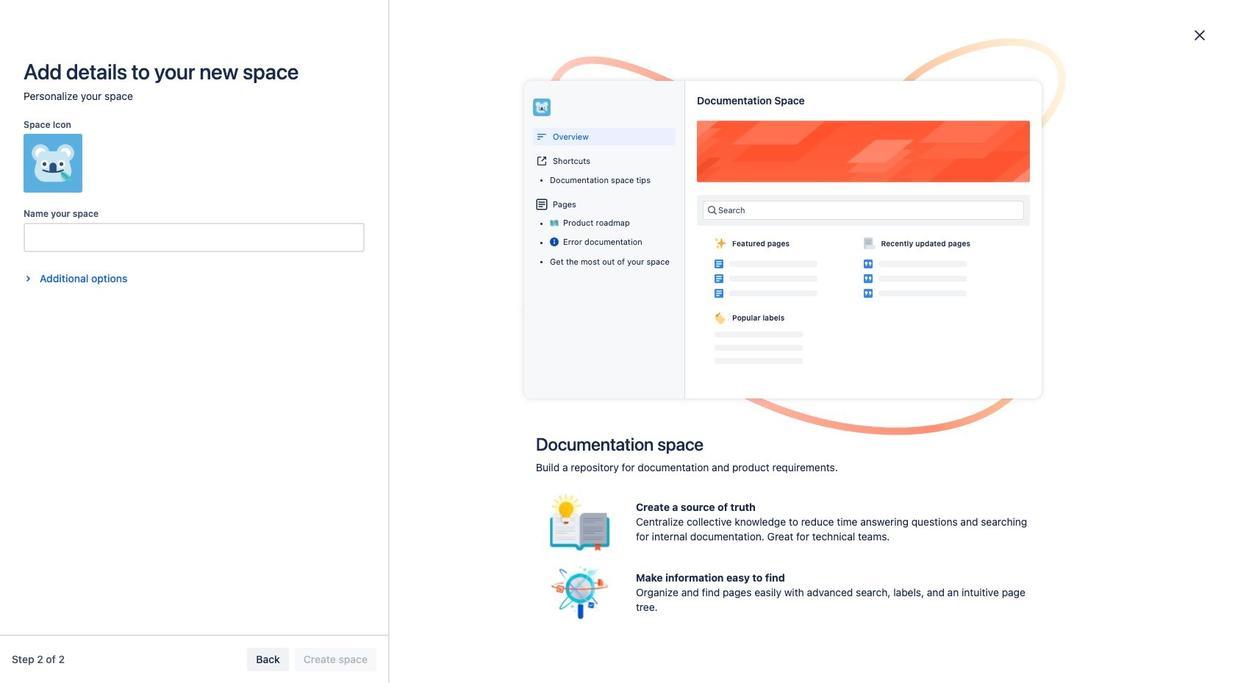 Task type: locate. For each thing, give the bounding box(es) containing it.
:info: image
[[550, 238, 559, 246], [550, 238, 559, 246]]

group
[[89, 65, 266, 197]]

None field
[[25, 224, 363, 251]]

banner
[[0, 0, 1236, 41]]

list
[[1107, 7, 1227, 33]]

:map: image
[[550, 219, 559, 227], [550, 219, 559, 227]]



Task type: vqa. For each thing, say whether or not it's contained in the screenshot.
SEARCH Field
yes



Task type: describe. For each thing, give the bounding box(es) containing it.
close image
[[1192, 26, 1210, 44]]

create a space image
[[242, 221, 260, 238]]

Search field
[[956, 8, 1104, 32]]



